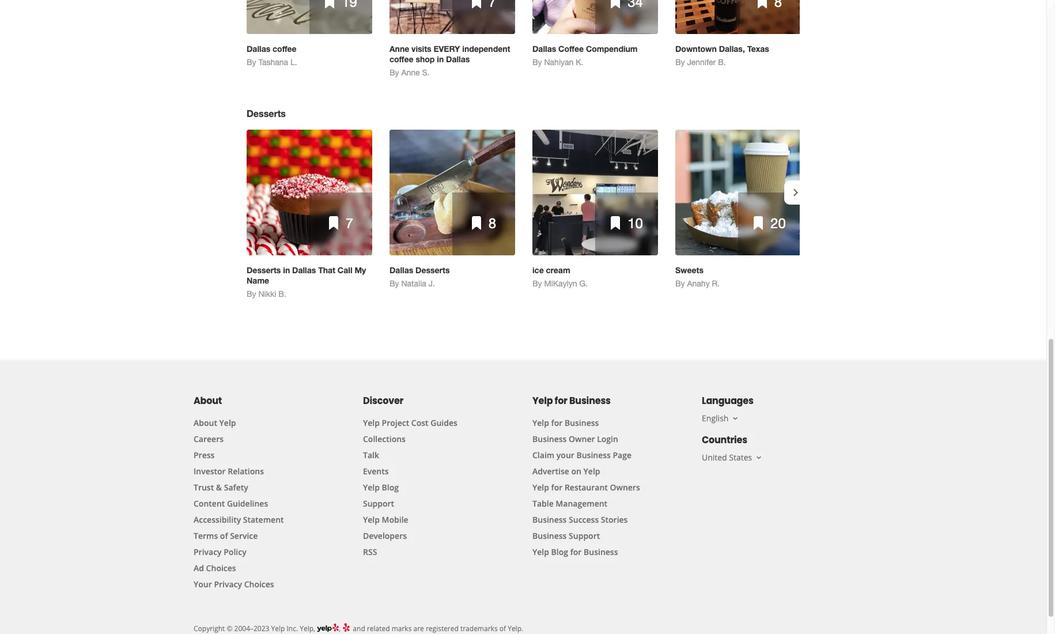 Task type: locate. For each thing, give the bounding box(es) containing it.
dallas inside dallas coffee compendium by nahiyan k.
[[533, 44, 556, 54]]

business up yelp for business "link"
[[570, 394, 611, 408]]

s.
[[422, 68, 430, 77]]

by down ice
[[533, 279, 542, 288]]

desserts up name on the top
[[247, 265, 281, 275]]

1 vertical spatial in
[[283, 265, 290, 275]]

by down sweets
[[676, 279, 685, 288]]

0 horizontal spatial choices
[[206, 563, 236, 574]]

desserts inside desserts in dallas that call my name by nikki b.
[[247, 265, 281, 275]]

privacy
[[194, 547, 222, 557], [214, 579, 242, 590]]

of left yelp.
[[500, 624, 506, 634]]

1 vertical spatial privacy
[[214, 579, 242, 590]]

cost
[[412, 417, 429, 428]]

dallas left that
[[292, 265, 316, 275]]

in down every
[[437, 54, 444, 64]]

0 vertical spatial choices
[[206, 563, 236, 574]]

yelp for restaurant owners link
[[533, 482, 640, 493]]

0 horizontal spatial coffee
[[273, 44, 297, 54]]

privacy down ad choices link
[[214, 579, 242, 590]]

coffee
[[559, 44, 584, 54]]

yelp project cost guides link
[[363, 417, 458, 428]]

yelp down support link
[[363, 514, 380, 525]]

k.
[[576, 58, 584, 67]]

and
[[353, 624, 365, 634]]

support down yelp blog link
[[363, 498, 394, 509]]

2004–2023
[[234, 624, 269, 634]]

sweets by anahy r.
[[676, 265, 720, 288]]

support inside 'yelp project cost guides collections talk events yelp blog support yelp mobile developers rss'
[[363, 498, 394, 509]]

yelp inside about yelp careers press investor relations trust & safety content guidelines accessibility statement terms of service privacy policy ad choices your privacy choices
[[219, 417, 236, 428]]

anne visits every independent coffee shop in dallas by anne s.
[[390, 44, 510, 77]]

for
[[555, 394, 568, 408], [551, 417, 563, 428], [551, 482, 563, 493], [571, 547, 582, 557]]

terms
[[194, 530, 218, 541]]

20
[[771, 215, 786, 231]]

1 vertical spatial support
[[569, 530, 600, 541]]

dallas up nahiyan
[[533, 44, 556, 54]]

dallas coffee compendium by nahiyan k.
[[533, 44, 638, 67]]

1 horizontal spatial choices
[[244, 579, 274, 590]]

b. down dallas,
[[718, 58, 726, 67]]

by inside dallas desserts by natalia j.
[[390, 279, 399, 288]]

yelp up 'careers' link
[[219, 417, 236, 428]]

b. inside the downtown dallas, texas by jennifer b.
[[718, 58, 726, 67]]

b.
[[718, 58, 726, 67], [279, 289, 286, 299]]

about inside about yelp careers press investor relations trust & safety content guidelines accessibility statement terms of service privacy policy ad choices your privacy choices
[[194, 417, 217, 428]]

dallas up tashana
[[247, 44, 270, 54]]

support down success
[[569, 530, 600, 541]]

anne
[[390, 44, 409, 54], [402, 68, 420, 77]]

yelp burst image
[[343, 623, 351, 632]]

yelp down events link
[[363, 482, 380, 493]]

0 vertical spatial support
[[363, 498, 394, 509]]

0 vertical spatial coffee
[[273, 44, 297, 54]]

tashana
[[259, 58, 288, 67]]

press link
[[194, 450, 215, 461]]

blog down business support link
[[551, 547, 568, 557]]

1 horizontal spatial coffee
[[390, 54, 414, 64]]

0 horizontal spatial of
[[220, 530, 228, 541]]

yelp up collections
[[363, 417, 380, 428]]

in
[[437, 54, 444, 64], [283, 265, 290, 275]]

for down 'advertise'
[[551, 482, 563, 493]]

relations
[[228, 466, 264, 477]]

b. right nikki
[[279, 289, 286, 299]]

1 vertical spatial b.
[[279, 289, 286, 299]]

rss
[[363, 547, 377, 557]]

investor
[[194, 466, 226, 477]]

in left that
[[283, 265, 290, 275]]

desserts up j.
[[416, 265, 450, 275]]

nahiyan
[[544, 58, 574, 67]]

1 vertical spatial choices
[[244, 579, 274, 590]]

coffee down "visits" at top left
[[390, 54, 414, 64]]

for down business support link
[[571, 547, 582, 557]]

policy
[[224, 547, 247, 557]]

0 horizontal spatial blog
[[382, 482, 399, 493]]

blog
[[382, 482, 399, 493], [551, 547, 568, 557]]

dallas for dallas coffee
[[247, 44, 270, 54]]

related
[[367, 624, 390, 634]]

20 link
[[676, 130, 801, 255]]

privacy down the 'terms'
[[194, 547, 222, 557]]

business
[[570, 394, 611, 408], [565, 417, 599, 428], [533, 434, 567, 444], [577, 450, 611, 461], [533, 514, 567, 525], [533, 530, 567, 541], [584, 547, 618, 557]]

yelp left inc.
[[271, 624, 285, 634]]

by down downtown at the top right of the page
[[676, 58, 685, 67]]

about
[[194, 394, 222, 408], [194, 417, 217, 428]]

by left tashana
[[247, 58, 256, 67]]

dallas up natalia
[[390, 265, 413, 275]]

desserts for desserts
[[247, 108, 286, 119]]

blog up support link
[[382, 482, 399, 493]]

call
[[338, 265, 353, 275]]

anne visits every independent coffee shop in dallas link
[[390, 44, 515, 65]]

in inside desserts in dallas that call my name by nikki b.
[[283, 265, 290, 275]]

by inside the downtown dallas, texas by jennifer b.
[[676, 58, 685, 67]]

my
[[355, 265, 366, 275]]

safety
[[224, 482, 248, 493]]

your
[[194, 579, 212, 590]]

and related marks are registered trademarks of yelp.
[[353, 624, 524, 634]]

dallas for dallas desserts
[[390, 265, 413, 275]]

ice cream by mikaylyn g.
[[533, 265, 588, 288]]

independent
[[462, 44, 510, 54]]

yelp for business link
[[533, 417, 599, 428]]

0 horizontal spatial b.
[[279, 289, 286, 299]]

about up about yelp link on the bottom left of page
[[194, 394, 222, 408]]

0 vertical spatial privacy
[[194, 547, 222, 557]]

about yelp careers press investor relations trust & safety content guidelines accessibility statement terms of service privacy policy ad choices your privacy choices
[[194, 417, 284, 590]]

table
[[533, 498, 554, 509]]

of up privacy policy 'link'
[[220, 530, 228, 541]]

desserts down tashana
[[247, 108, 286, 119]]

by left nahiyan
[[533, 58, 542, 67]]

1 vertical spatial about
[[194, 417, 217, 428]]

support
[[363, 498, 394, 509], [569, 530, 600, 541]]

sweets
[[676, 265, 704, 275]]

trademarks
[[461, 624, 498, 634]]

texas
[[748, 44, 769, 54]]

owners
[[610, 482, 640, 493]]

0 vertical spatial blog
[[382, 482, 399, 493]]

dallas inside desserts in dallas that call my name by nikki b.
[[292, 265, 316, 275]]

press
[[194, 450, 215, 461]]

coffee up the l.
[[273, 44, 297, 54]]

dallas inside dallas desserts by natalia j.
[[390, 265, 413, 275]]

project
[[382, 417, 409, 428]]

by down name on the top
[[247, 289, 256, 299]]

desserts for desserts in dallas that call my name by nikki b.
[[247, 265, 281, 275]]

registered
[[426, 624, 459, 634]]

about up 'careers' link
[[194, 417, 217, 428]]

dallas inside dallas coffee by tashana l.
[[247, 44, 270, 54]]

1 vertical spatial anne
[[402, 68, 420, 77]]

1 horizontal spatial support
[[569, 530, 600, 541]]

g.
[[580, 279, 588, 288]]

1 about from the top
[[194, 394, 222, 408]]

0 horizontal spatial in
[[283, 265, 290, 275]]

name
[[247, 276, 269, 285]]

1 horizontal spatial of
[[500, 624, 506, 634]]

desserts
[[247, 108, 286, 119], [247, 265, 281, 275], [416, 265, 450, 275]]

dallas coffee compendium link
[[533, 44, 658, 54]]

your
[[557, 450, 575, 461]]

0 vertical spatial in
[[437, 54, 444, 64]]

by inside the anne visits every independent coffee shop in dallas by anne s.
[[390, 68, 399, 77]]

by
[[247, 58, 256, 67], [533, 58, 542, 67], [676, 58, 685, 67], [390, 68, 399, 77], [390, 279, 399, 288], [533, 279, 542, 288], [676, 279, 685, 288], [247, 289, 256, 299]]

10
[[628, 215, 643, 231]]

0 horizontal spatial support
[[363, 498, 394, 509]]

management
[[556, 498, 608, 509]]

yelp up table
[[533, 482, 549, 493]]

anne left "visits" at top left
[[390, 44, 409, 54]]

1 horizontal spatial in
[[437, 54, 444, 64]]

discover
[[363, 394, 404, 408]]

1 vertical spatial of
[[500, 624, 506, 634]]

yelp project cost guides collections talk events yelp blog support yelp mobile developers rss
[[363, 417, 458, 557]]

events link
[[363, 466, 389, 477]]

business down table
[[533, 514, 567, 525]]

1 vertical spatial coffee
[[390, 54, 414, 64]]

login
[[597, 434, 619, 444]]

by left natalia
[[390, 279, 399, 288]]

owner
[[569, 434, 595, 444]]

business up the yelp blog for business link
[[533, 530, 567, 541]]

by left s.
[[390, 68, 399, 77]]

developers
[[363, 530, 407, 541]]

0 vertical spatial b.
[[718, 58, 726, 67]]

choices down policy
[[244, 579, 274, 590]]

choices down privacy policy 'link'
[[206, 563, 236, 574]]

1 horizontal spatial b.
[[718, 58, 726, 67]]

dallas
[[247, 44, 270, 54], [533, 44, 556, 54], [446, 54, 470, 64], [292, 265, 316, 275], [390, 265, 413, 275]]

0 vertical spatial about
[[194, 394, 222, 408]]

ad choices link
[[194, 563, 236, 574]]

desserts inside dallas desserts by natalia j.
[[416, 265, 450, 275]]

dallas coffee by tashana l.
[[247, 44, 297, 67]]

anne left s.
[[402, 68, 420, 77]]

success
[[569, 514, 599, 525]]

yelp blog for business link
[[533, 547, 618, 557]]

yelp for business business owner login claim your business page advertise on yelp yelp for restaurant owners table management business success stories business support yelp blog for business
[[533, 417, 640, 557]]

1 horizontal spatial blog
[[551, 547, 568, 557]]

1 vertical spatial blog
[[551, 547, 568, 557]]

2 about from the top
[[194, 417, 217, 428]]

8
[[489, 215, 496, 231]]

0 vertical spatial of
[[220, 530, 228, 541]]

dallas for dallas coffee compendium
[[533, 44, 556, 54]]

yelp down business support link
[[533, 547, 549, 557]]

stories
[[601, 514, 628, 525]]

dallas down every
[[446, 54, 470, 64]]

l.
[[291, 58, 297, 67]]



Task type: vqa. For each thing, say whether or not it's contained in the screenshot.
cream
yes



Task type: describe. For each thing, give the bounding box(es) containing it.
content guidelines link
[[194, 498, 268, 509]]

coffee inside dallas coffee by tashana l.
[[273, 44, 297, 54]]

talk link
[[363, 450, 379, 461]]

copyright © 2004–2023 yelp inc. yelp,
[[194, 624, 315, 634]]

ice
[[533, 265, 544, 275]]

8 link
[[390, 130, 515, 255]]

yelp right on
[[584, 466, 600, 477]]

anahy
[[687, 279, 710, 288]]

trust & safety link
[[194, 482, 248, 493]]

trust
[[194, 482, 214, 493]]

about for about yelp careers press investor relations trust & safety content guidelines accessibility statement terms of service privacy policy ad choices your privacy choices
[[194, 417, 217, 428]]

copyright
[[194, 624, 225, 634]]

compendium
[[586, 44, 638, 54]]

7 link
[[247, 130, 372, 255]]

statement
[[243, 514, 284, 525]]

&
[[216, 482, 222, 493]]

service
[[230, 530, 258, 541]]

mobile
[[382, 514, 409, 525]]

business down owner at the bottom right
[[577, 450, 611, 461]]

events
[[363, 466, 389, 477]]

talk
[[363, 450, 379, 461]]

yelp blog link
[[363, 482, 399, 493]]

inc.
[[287, 624, 298, 634]]

countries
[[702, 434, 748, 447]]

by inside desserts in dallas that call my name by nikki b.
[[247, 289, 256, 299]]

yelp up the claim
[[533, 417, 549, 428]]

natalia
[[402, 279, 426, 288]]

content
[[194, 498, 225, 509]]

about for about
[[194, 394, 222, 408]]

business up the claim
[[533, 434, 567, 444]]

dallas inside the anne visits every independent coffee shop in dallas by anne s.
[[446, 54, 470, 64]]

in inside the anne visits every independent coffee shop in dallas by anne s.
[[437, 54, 444, 64]]

yelp mobile link
[[363, 514, 409, 525]]

nikki
[[259, 289, 276, 299]]

7
[[346, 215, 353, 231]]

by inside ice cream by mikaylyn g.
[[533, 279, 542, 288]]

ice cream link
[[533, 265, 658, 276]]

restaurant
[[565, 482, 608, 493]]

investor relations link
[[194, 466, 264, 477]]

dallas desserts by natalia j.
[[390, 265, 450, 288]]

about yelp link
[[194, 417, 236, 428]]

privacy policy link
[[194, 547, 247, 557]]

that
[[318, 265, 336, 275]]

business support link
[[533, 530, 600, 541]]

rss link
[[363, 547, 377, 557]]

collections
[[363, 434, 406, 444]]

claim your business page link
[[533, 450, 632, 461]]

yelp for business
[[533, 394, 611, 408]]

dallas coffee link
[[247, 44, 372, 54]]

on
[[572, 466, 582, 477]]

j.
[[429, 279, 435, 288]]

accessibility statement link
[[194, 514, 284, 525]]

table management link
[[533, 498, 608, 509]]

yelp logo image
[[317, 623, 339, 634]]

cream
[[546, 265, 570, 275]]

dallas,
[[719, 44, 745, 54]]

advertise on yelp link
[[533, 466, 600, 477]]

advertise
[[533, 466, 570, 477]]

business owner login link
[[533, 434, 619, 444]]

for up the business owner login link
[[551, 417, 563, 428]]

terms of service link
[[194, 530, 258, 541]]

10 link
[[533, 130, 658, 255]]

business down "stories"
[[584, 547, 618, 557]]

by inside dallas coffee by tashana l.
[[247, 58, 256, 67]]

downtown
[[676, 44, 717, 54]]

visits
[[412, 44, 432, 54]]

jennifer
[[687, 58, 716, 67]]

of inside about yelp careers press investor relations trust & safety content guidelines accessibility statement terms of service privacy policy ad choices your privacy choices
[[220, 530, 228, 541]]

0 vertical spatial anne
[[390, 44, 409, 54]]

b. inside desserts in dallas that call my name by nikki b.
[[279, 289, 286, 299]]

page
[[613, 450, 632, 461]]

yelp,
[[300, 624, 315, 634]]

guides
[[431, 417, 458, 428]]

coffee inside the anne visits every independent coffee shop in dallas by anne s.
[[390, 54, 414, 64]]

for up yelp for business "link"
[[555, 394, 568, 408]]

ad
[[194, 563, 204, 574]]

are
[[414, 624, 424, 634]]

claim
[[533, 450, 555, 461]]

business up owner at the bottom right
[[565, 417, 599, 428]]

support inside yelp for business business owner login claim your business page advertise on yelp yelp for restaurant owners table management business success stories business support yelp blog for business
[[569, 530, 600, 541]]

languages
[[702, 394, 754, 408]]

by inside sweets by anahy r.
[[676, 279, 685, 288]]

marks
[[392, 624, 412, 634]]

blog inside 'yelp project cost guides collections talk events yelp blog support yelp mobile developers rss'
[[382, 482, 399, 493]]

downtown dallas, texas by jennifer b.
[[676, 44, 769, 67]]

,
[[339, 624, 343, 634]]

yelp up yelp for business "link"
[[533, 394, 553, 408]]

shop
[[416, 54, 435, 64]]

accessibility
[[194, 514, 241, 525]]

dallas desserts link
[[390, 265, 515, 276]]

your privacy choices link
[[194, 579, 274, 590]]

by inside dallas coffee compendium by nahiyan k.
[[533, 58, 542, 67]]

desserts in dallas that call my name link
[[247, 265, 372, 286]]

careers link
[[194, 434, 224, 444]]

guidelines
[[227, 498, 268, 509]]

collections link
[[363, 434, 406, 444]]

blog inside yelp for business business owner login claim your business page advertise on yelp yelp for restaurant owners table management business success stories business support yelp blog for business
[[551, 547, 568, 557]]



